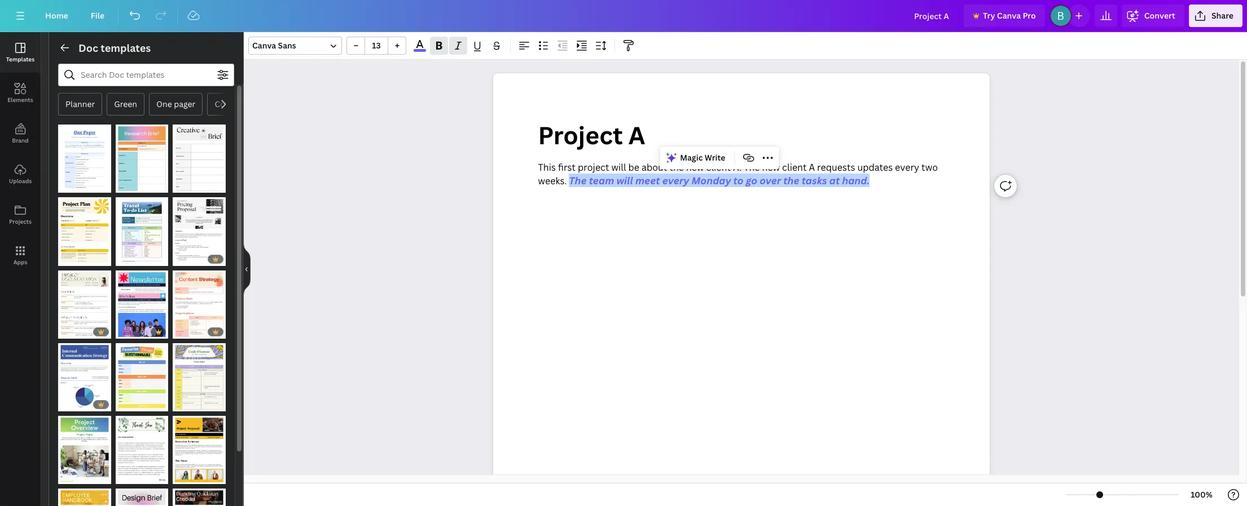 Task type: vqa. For each thing, say whether or not it's contained in the screenshot.
Presentation button
no



Task type: describe. For each thing, give the bounding box(es) containing it.
templates
[[6, 55, 35, 63]]

internal comms strategy templates professional doc in blue white traditional corporate style image
[[58, 344, 111, 412]]

letter
[[239, 99, 260, 110]]

elements
[[7, 96, 33, 104]]

updates
[[858, 161, 893, 174]]

1 horizontal spatial the
[[784, 174, 800, 188]]

#5271ff image
[[414, 49, 426, 52]]

will inside the this first project will be about the new client a. the new client a requests updates every two weeks.
[[612, 161, 626, 174]]

templates
[[101, 41, 151, 55]]

hand.
[[842, 174, 870, 188]]

go
[[746, 174, 758, 188]]

this first project will be about the new client a. the new client a requests updates every two weeks.
[[538, 161, 941, 188]]

try
[[983, 10, 996, 21]]

one pager doc in black and white blue light blue classic professional style group
[[58, 118, 111, 193]]

green
[[114, 99, 137, 110]]

pro
[[1023, 10, 1036, 21]]

the inside the this first project will be about the new client a. the new client a requests updates every two weeks.
[[670, 161, 684, 174]]

file
[[91, 10, 105, 21]]

a inside the this first project will be about the new client a. the new client a requests updates every two weeks.
[[809, 161, 815, 174]]

project
[[578, 161, 609, 174]]

internal comms strategy templates professional doc in blue white traditional corporate style group
[[58, 337, 111, 412]]

cover letter
[[215, 99, 260, 110]]

research brief doc in orange teal pink soft pastels style group
[[116, 118, 168, 193]]

creative brief doc in black and white grey editorial style group
[[173, 118, 226, 193]]

daily planner doc in pastel purple pastel yellow teal fun patterns illustrations style group
[[173, 337, 226, 412]]

pricing proposal professional doc in white black grey sleek monochrome style group
[[173, 191, 226, 266]]

weeks.
[[538, 175, 567, 188]]

creative brief doc in black and white grey editorial style image
[[173, 125, 226, 193]]

one
[[156, 99, 172, 110]]

content strategy doc in pastel orange red light blue soft pastels style group
[[173, 264, 226, 339]]

Design title text field
[[905, 5, 960, 27]]

0 vertical spatial a
[[629, 119, 646, 151]]

canva inside dropdown button
[[252, 40, 276, 51]]

newsletter professional doc in sky blue pink red bright modern style group
[[116, 264, 168, 339]]

cover letter button
[[207, 93, 268, 116]]

templates button
[[0, 32, 41, 73]]

monday
[[692, 174, 731, 188]]

to
[[734, 174, 744, 188]]

doc
[[78, 41, 98, 55]]

design brief doc in grey lilac black soft pastels style image
[[116, 490, 168, 507]]

first
[[558, 161, 576, 174]]

travel to-do list doc in teal pastel green pastel purple vibrant professional style group
[[116, 191, 168, 266]]

planner button
[[58, 93, 102, 116]]

research brief doc in orange teal pink soft pastels style image
[[116, 125, 168, 193]]

none text field containing project a
[[493, 73, 990, 507]]

newsletter professional doc in sky blue pink red bright modern style image
[[116, 271, 168, 339]]

magic
[[680, 152, 703, 163]]

the inside the this first project will be about the new client a. the new client a requests updates every two weeks.
[[744, 161, 760, 174]]

try canva pro
[[983, 10, 1036, 21]]

requests
[[818, 161, 856, 174]]

a.
[[733, 161, 742, 174]]

share button
[[1189, 5, 1243, 27]]

the team will meet every monday to go over the tasks at hand.
[[569, 174, 870, 188]]

content strategy doc in pastel orange red light blue soft pastels style image
[[173, 271, 226, 339]]

projects button
[[0, 195, 41, 235]]

project documentation professional doc in ivory dark brown warm classic style group
[[58, 264, 111, 339]]

share
[[1212, 10, 1234, 21]]



Task type: locate. For each thing, give the bounding box(es) containing it.
None text field
[[493, 73, 990, 507]]

project overview doc in light green blue vibrant professional style group
[[58, 410, 111, 485]]

0 vertical spatial the
[[670, 161, 684, 174]]

a
[[629, 119, 646, 151], [809, 161, 815, 174]]

home
[[45, 10, 68, 21]]

every inside the this first project will be about the new client a. the new client a requests updates every two weeks.
[[895, 161, 920, 174]]

will down be
[[617, 174, 633, 188]]

will left be
[[612, 161, 626, 174]]

1 vertical spatial the
[[569, 174, 587, 188]]

Search Doc templates search field
[[81, 64, 212, 86]]

1 vertical spatial a
[[809, 161, 815, 174]]

thank you letter doc in green gold white watercolor elegant style group
[[116, 410, 168, 485]]

green button
[[107, 93, 145, 116]]

every down about
[[663, 174, 689, 188]]

brand
[[12, 137, 29, 145]]

1 vertical spatial will
[[617, 174, 633, 188]]

project a
[[538, 119, 646, 151]]

project documentation professional doc in ivory dark brown warm classic style image
[[58, 271, 111, 339]]

branding quickstart checklist professional doc in dark brown black and white beige photocentric style group
[[173, 483, 226, 507]]

canva inside button
[[997, 10, 1021, 21]]

new up over
[[762, 161, 780, 174]]

uploads button
[[0, 154, 41, 195]]

1 horizontal spatial client
[[782, 161, 807, 174]]

over
[[760, 174, 781, 188]]

home link
[[36, 5, 77, 27]]

the up the go
[[744, 161, 760, 174]]

every left two
[[895, 161, 920, 174]]

0 vertical spatial canva
[[997, 10, 1021, 21]]

canva left sans
[[252, 40, 276, 51]]

convert button
[[1122, 5, 1185, 27]]

client
[[707, 161, 731, 174], [782, 161, 807, 174]]

0 horizontal spatial every
[[663, 174, 689, 188]]

employee handbook professional doc in dark brown black and white photocentric style group
[[58, 483, 111, 507]]

cover
[[215, 99, 237, 110]]

thank you letter doc in green gold white watercolor elegant style image
[[116, 417, 168, 485]]

travel to-do list doc in teal pastel green pastel purple vibrant professional style image
[[116, 198, 168, 266]]

1 horizontal spatial a
[[809, 161, 815, 174]]

one pager doc in black and white blue light blue classic professional style image
[[58, 125, 111, 193]]

1 horizontal spatial new
[[762, 161, 780, 174]]

try canva pro button
[[964, 5, 1045, 27]]

0 vertical spatial the
[[744, 161, 760, 174]]

magic write button
[[662, 149, 730, 167]]

2 new from the left
[[762, 161, 780, 174]]

a up tasks
[[809, 161, 815, 174]]

new up monday
[[686, 161, 704, 174]]

0 horizontal spatial client
[[707, 161, 731, 174]]

the down first
[[569, 174, 587, 188]]

magic write
[[680, 152, 726, 163]]

canva sans button
[[248, 37, 342, 55]]

project overview doc in light green blue vibrant professional style image
[[58, 417, 111, 485]]

branding quickstart checklist professional doc in dark brown black and white beige photocentric style image
[[173, 490, 226, 507]]

2 client from the left
[[782, 161, 807, 174]]

1 vertical spatial every
[[663, 174, 689, 188]]

project proposal professional doc in yellow black color blocks style image
[[173, 417, 226, 485]]

the
[[670, 161, 684, 174], [784, 174, 800, 188]]

project plan professional doc in yellow black friendly corporate style group
[[58, 191, 111, 266]]

at
[[830, 174, 840, 188]]

write
[[705, 152, 726, 163]]

apps button
[[0, 235, 41, 276]]

brand button
[[0, 113, 41, 154]]

tasks
[[802, 174, 827, 188]]

one pager button
[[149, 93, 203, 116]]

canva right try
[[997, 10, 1021, 21]]

client up tasks
[[782, 161, 807, 174]]

elements button
[[0, 73, 41, 113]]

will
[[612, 161, 626, 174], [617, 174, 633, 188]]

0 vertical spatial will
[[612, 161, 626, 174]]

main menu bar
[[0, 0, 1248, 32]]

convert
[[1145, 10, 1176, 21]]

canva
[[997, 10, 1021, 21], [252, 40, 276, 51]]

team
[[589, 174, 614, 188]]

1 vertical spatial the
[[784, 174, 800, 188]]

group
[[347, 37, 406, 55]]

canva sans
[[252, 40, 296, 51]]

the right over
[[784, 174, 800, 188]]

1 new from the left
[[686, 161, 704, 174]]

about
[[642, 161, 668, 174]]

1 horizontal spatial the
[[744, 161, 760, 174]]

two
[[922, 161, 938, 174]]

new
[[686, 161, 704, 174], [762, 161, 780, 174]]

daily planner doc in pastel purple pastel yellow teal fun patterns illustrations style image
[[173, 344, 226, 412]]

1 horizontal spatial canva
[[997, 10, 1021, 21]]

pricing proposal professional doc in white black grey sleek monochrome style image
[[173, 198, 226, 266]]

every
[[895, 161, 920, 174], [663, 174, 689, 188]]

the
[[744, 161, 760, 174], [569, 174, 587, 188]]

pager
[[174, 99, 196, 110]]

0 horizontal spatial the
[[569, 174, 587, 188]]

be
[[629, 161, 640, 174]]

– – number field
[[369, 40, 384, 51]]

1 horizontal spatial every
[[895, 161, 920, 174]]

side panel tab list
[[0, 32, 41, 276]]

1 vertical spatial canva
[[252, 40, 276, 51]]

one pager
[[156, 99, 196, 110]]

project plan professional doc in yellow black friendly corporate style image
[[58, 198, 111, 266]]

favorite things questionnaire doc in blue orange green playful style group
[[116, 337, 168, 412]]

client up the team will meet every monday to go over the tasks at hand.
[[707, 161, 731, 174]]

0 horizontal spatial canva
[[252, 40, 276, 51]]

apps
[[13, 259, 27, 266]]

file button
[[82, 5, 114, 27]]

this
[[538, 161, 556, 174]]

100% button
[[1184, 487, 1221, 505]]

0 vertical spatial every
[[895, 161, 920, 174]]

uploads
[[9, 177, 32, 185]]

projects
[[9, 218, 32, 226]]

hide image
[[243, 242, 251, 297]]

project proposal professional doc in yellow black color blocks style group
[[173, 410, 226, 485]]

meet
[[636, 174, 660, 188]]

0 horizontal spatial a
[[629, 119, 646, 151]]

1 client from the left
[[707, 161, 731, 174]]

sans
[[278, 40, 296, 51]]

0 horizontal spatial new
[[686, 161, 704, 174]]

employee handbook professional doc in dark brown black and white photocentric style image
[[58, 490, 111, 507]]

100%
[[1191, 490, 1213, 501]]

design brief doc in grey lilac black soft pastels style group
[[116, 483, 168, 507]]

planner
[[65, 99, 95, 110]]

doc templates
[[78, 41, 151, 55]]

project
[[538, 119, 623, 151]]

a up be
[[629, 119, 646, 151]]

favorite things questionnaire doc in blue orange green playful style image
[[116, 344, 168, 412]]

the right about
[[670, 161, 684, 174]]

0 horizontal spatial the
[[670, 161, 684, 174]]



